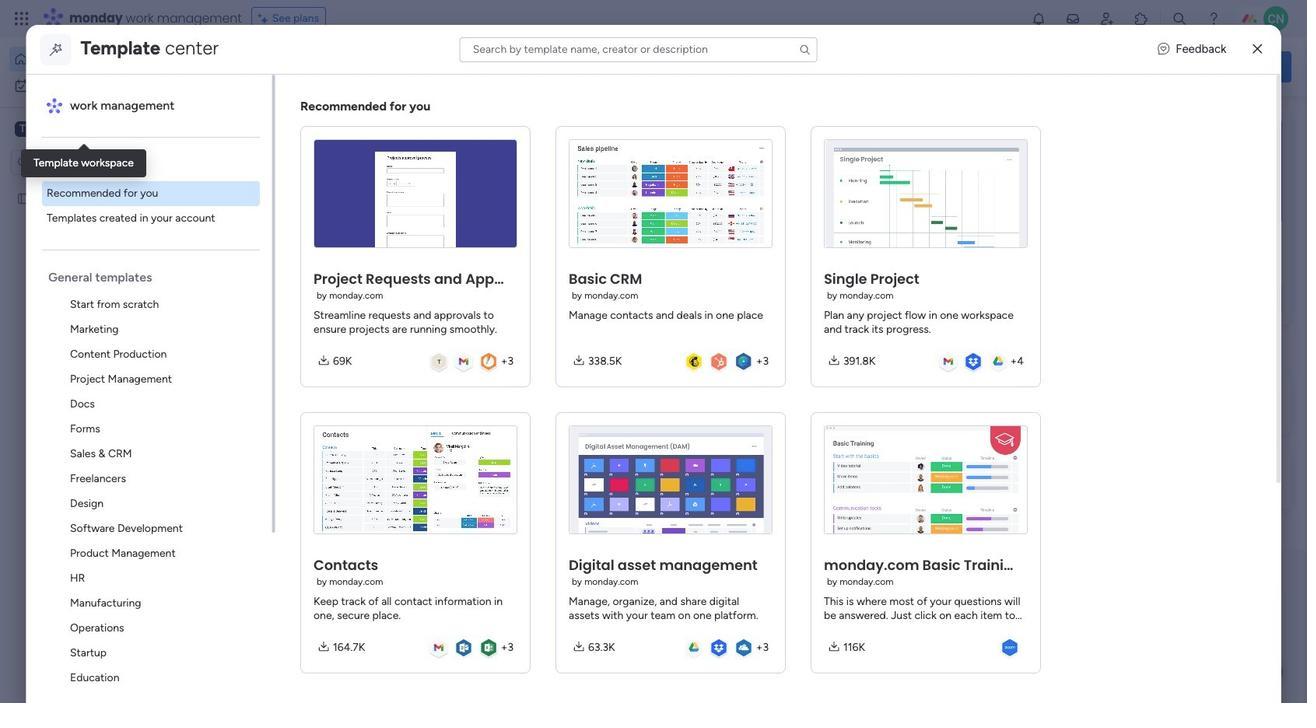 Task type: locate. For each thing, give the bounding box(es) containing it.
templates image image
[[1073, 118, 1278, 225]]

notifications image
[[1032, 11, 1047, 26]]

0 vertical spatial option
[[9, 47, 166, 72]]

invite members image
[[1100, 11, 1116, 26]]

heading
[[48, 269, 272, 287]]

None search field
[[460, 37, 818, 62]]

list box
[[42, 75, 275, 704], [0, 182, 199, 422]]

Search in workspace field
[[33, 154, 130, 172]]

open update feed (inbox) image
[[241, 164, 259, 183]]

monday marketplace image
[[1134, 11, 1150, 26]]

v2 bolt switch image
[[1193, 58, 1202, 75]]

option
[[9, 47, 166, 72], [9, 73, 189, 98], [0, 184, 199, 187]]

getting started element
[[1059, 372, 1292, 434]]

cool name image
[[1264, 6, 1289, 31]]

workspace image
[[15, 121, 30, 138]]

explore element
[[42, 156, 272, 231]]

2 vertical spatial option
[[0, 184, 199, 187]]

close image
[[1254, 44, 1263, 55]]

see plans image
[[258, 10, 272, 27]]

help center element
[[1059, 447, 1292, 509]]

help image
[[1207, 11, 1222, 26]]



Task type: vqa. For each thing, say whether or not it's contained in the screenshot.
select product icon
yes



Task type: describe. For each thing, give the bounding box(es) containing it.
v2 user feedback image
[[1159, 41, 1170, 58]]

1 vertical spatial option
[[9, 73, 189, 98]]

search everything image
[[1172, 11, 1188, 26]]

public board image
[[16, 191, 31, 206]]

workspace selection element
[[15, 120, 153, 139]]

open recently visited image
[[241, 127, 259, 146]]

Search by template name, creator or description search field
[[460, 37, 818, 62]]

search image
[[799, 43, 812, 56]]

v2 user feedback image
[[1071, 58, 1083, 75]]

select product image
[[14, 11, 30, 26]]

update feed image
[[1066, 11, 1081, 26]]

work management templates element
[[42, 293, 272, 704]]

0 element
[[398, 164, 417, 183]]



